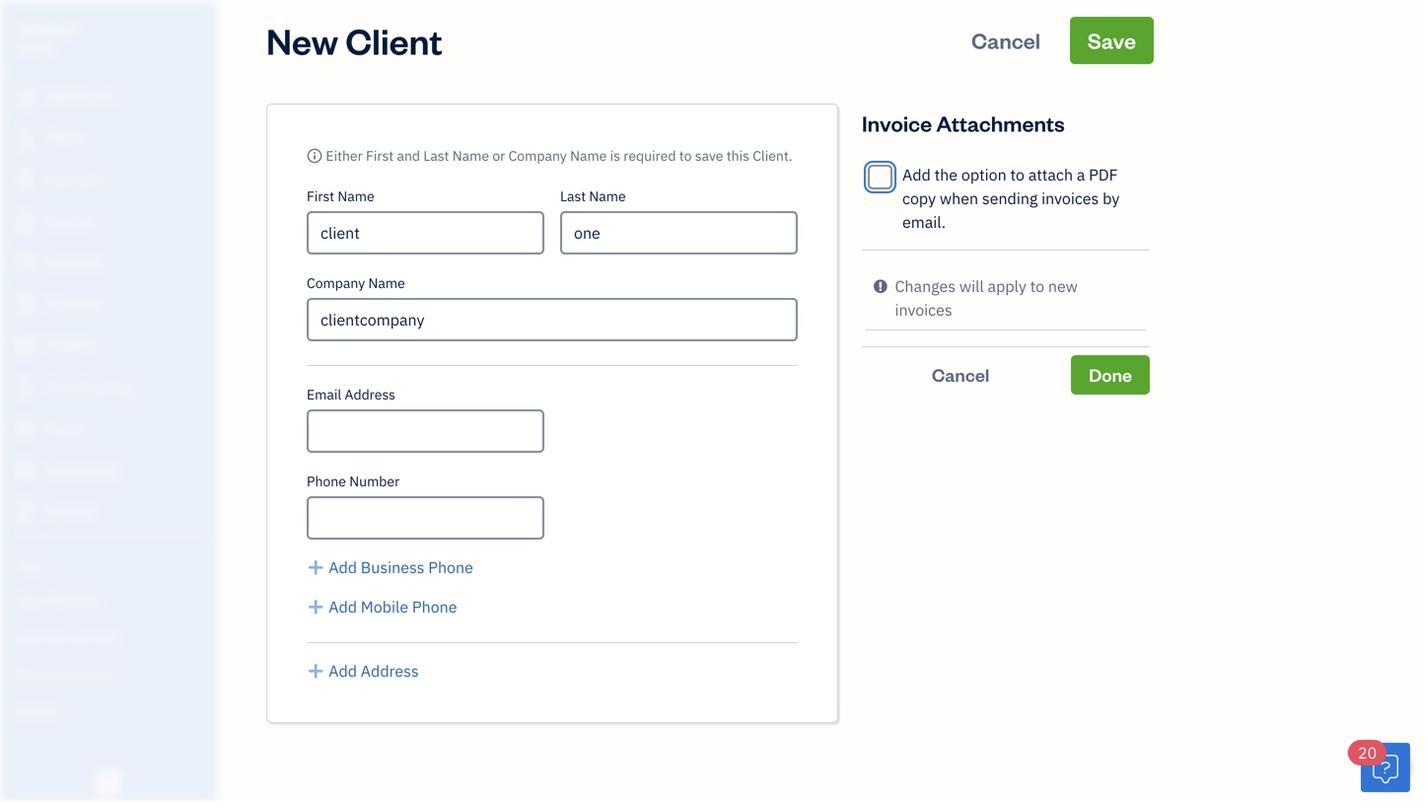 Task type: vqa. For each thing, say whether or not it's contained in the screenshot.
topmost Address
yes



Task type: locate. For each thing, give the bounding box(es) containing it.
copy
[[903, 188, 936, 209]]

0 horizontal spatial invoices
[[895, 299, 953, 320]]

plus image left add address
[[307, 659, 325, 683]]

to inside the changes will apply to new invoices
[[1031, 276, 1045, 296]]

1 plus image from the top
[[307, 555, 325, 579]]

0 horizontal spatial last
[[424, 147, 449, 165]]

save
[[1088, 26, 1137, 54]]

members
[[48, 592, 101, 609]]

1 vertical spatial plus image
[[307, 595, 325, 619]]

phone inside button
[[412, 596, 457, 617]]

money image
[[13, 419, 37, 439]]

0 vertical spatial invoices
[[1042, 188, 1099, 209]]

phone inside button
[[428, 557, 473, 578]]

phone left number
[[307, 472, 346, 490]]

bank
[[15, 665, 43, 682]]

to up 'sending'
[[1011, 164, 1025, 185]]

by
[[1103, 188, 1120, 209]]

company down first name
[[307, 274, 365, 292]]

1 horizontal spatial and
[[397, 147, 420, 165]]

0 vertical spatial first
[[366, 147, 394, 165]]

0 horizontal spatial and
[[48, 629, 69, 645]]

resource center badge image
[[1362, 743, 1411, 792]]

add up copy
[[903, 164, 931, 185]]

1 vertical spatial invoices
[[895, 299, 953, 320]]

20 button
[[1349, 740, 1411, 792]]

timer image
[[13, 378, 37, 398]]

0 vertical spatial plus image
[[307, 555, 325, 579]]

add for add business phone
[[329, 557, 357, 578]]

1 vertical spatial cancel button
[[862, 355, 1060, 395]]

1 vertical spatial company
[[307, 274, 365, 292]]

name down either
[[338, 187, 375, 205]]

changes
[[895, 276, 956, 296]]

0 horizontal spatial company
[[307, 274, 365, 292]]

cancel button down the changes will apply to new invoices
[[862, 355, 1060, 395]]

project image
[[13, 336, 37, 356]]

add inside add the option to attach a pdf copy when sending invoices by email.
[[903, 164, 931, 185]]

last left the or
[[424, 147, 449, 165]]

1 horizontal spatial last
[[560, 187, 586, 205]]

is
[[610, 147, 621, 165]]

company right the or
[[509, 147, 567, 165]]

add left business
[[329, 557, 357, 578]]

the
[[935, 164, 958, 185]]

plus image
[[307, 555, 325, 579], [307, 595, 325, 619], [307, 659, 325, 683]]

address
[[345, 385, 396, 404], [361, 661, 419, 681]]

address down add mobile phone
[[361, 661, 419, 681]]

0 vertical spatial company
[[509, 147, 567, 165]]

company
[[509, 147, 567, 165], [307, 274, 365, 292]]

add
[[903, 164, 931, 185], [329, 557, 357, 578], [329, 596, 357, 617], [329, 661, 357, 681]]

1 vertical spatial address
[[361, 661, 419, 681]]

0 vertical spatial cancel
[[972, 26, 1041, 54]]

add address
[[329, 661, 419, 681]]

1 horizontal spatial to
[[1011, 164, 1025, 185]]

address for email address
[[345, 385, 396, 404]]

1 vertical spatial last
[[560, 187, 586, 205]]

name down first name text box
[[368, 274, 405, 292]]

0 vertical spatial address
[[345, 385, 396, 404]]

settings link
[[5, 694, 211, 728]]

save button
[[1070, 17, 1154, 64]]

to left new
[[1031, 276, 1045, 296]]

to for changes will apply to new invoices
[[1031, 276, 1045, 296]]

company owner
[[16, 18, 77, 55]]

name left the or
[[453, 147, 489, 165]]

and
[[397, 147, 420, 165], [48, 629, 69, 645]]

name for first name
[[338, 187, 375, 205]]

to
[[680, 147, 692, 165], [1011, 164, 1025, 185], [1031, 276, 1045, 296]]

settings
[[15, 702, 60, 718]]

1 horizontal spatial invoices
[[1042, 188, 1099, 209]]

to left "save"
[[680, 147, 692, 165]]

and right either
[[397, 147, 420, 165]]

plus image for add business phone
[[307, 555, 325, 579]]

cancel button
[[954, 17, 1059, 64], [862, 355, 1060, 395]]

add inside button
[[329, 557, 357, 578]]

add for add mobile phone
[[329, 596, 357, 617]]

First Name text field
[[307, 211, 545, 255]]

add business phone button
[[307, 555, 473, 579]]

add for add the option to attach a pdf copy when sending invoices by email.
[[903, 164, 931, 185]]

invoices down a
[[1042, 188, 1099, 209]]

main element
[[0, 0, 266, 802]]

address right email at the left
[[345, 385, 396, 404]]

mobile
[[361, 596, 409, 617]]

2 horizontal spatial to
[[1031, 276, 1045, 296]]

cancel down the changes will apply to new invoices
[[932, 363, 990, 386]]

plus image for add address
[[307, 659, 325, 683]]

name down is
[[589, 187, 626, 205]]

business
[[361, 557, 425, 578]]

cancel for bottommost the cancel button
[[932, 363, 990, 386]]

email.
[[903, 212, 946, 232]]

last
[[424, 147, 449, 165], [560, 187, 586, 205]]

last down either first and last name or company name is required to save this client.
[[560, 187, 586, 205]]

1 vertical spatial and
[[48, 629, 69, 645]]

2 vertical spatial phone
[[412, 596, 457, 617]]

phone
[[307, 472, 346, 490], [428, 557, 473, 578], [412, 596, 457, 617]]

primary image
[[307, 147, 323, 165]]

3 plus image from the top
[[307, 659, 325, 683]]

2 plus image from the top
[[307, 595, 325, 619]]

save
[[695, 147, 724, 165]]

to for add the option to attach a pdf copy when sending invoices by email.
[[1011, 164, 1025, 185]]

expense image
[[13, 295, 37, 315]]

this
[[727, 147, 750, 165]]

add left the mobile
[[329, 596, 357, 617]]

apps
[[15, 556, 44, 572]]

sending
[[983, 188, 1038, 209]]

changes will apply to new invoices
[[895, 276, 1078, 320]]

invoices inside the changes will apply to new invoices
[[895, 299, 953, 320]]

first down primary icon
[[307, 187, 335, 205]]

cancel up attachments
[[972, 26, 1041, 54]]

invoices
[[1042, 188, 1099, 209], [895, 299, 953, 320]]

name for last name
[[589, 187, 626, 205]]

to inside add the option to attach a pdf copy when sending invoices by email.
[[1011, 164, 1025, 185]]

items and services
[[15, 629, 119, 645]]

items and services link
[[5, 621, 211, 655]]

plus image for add mobile phone
[[307, 595, 325, 619]]

first right either
[[366, 147, 394, 165]]

0 vertical spatial phone
[[307, 472, 346, 490]]

add down add mobile phone button
[[329, 661, 357, 681]]

1 horizontal spatial company
[[509, 147, 567, 165]]

0 horizontal spatial first
[[307, 187, 335, 205]]

cancel button up attachments
[[954, 17, 1059, 64]]

either
[[326, 147, 363, 165]]

cancel
[[972, 26, 1041, 54], [932, 363, 990, 386]]

phone down phone number text field
[[428, 557, 473, 578]]

will
[[960, 276, 984, 296]]

first
[[366, 147, 394, 165], [307, 187, 335, 205]]

invoices down 'changes' at the top right
[[895, 299, 953, 320]]

add the option to attach a pdf copy when sending invoices by email.
[[903, 164, 1120, 232]]

plus image left the mobile
[[307, 595, 325, 619]]

name
[[453, 147, 489, 165], [570, 147, 607, 165], [338, 187, 375, 205], [589, 187, 626, 205], [368, 274, 405, 292]]

bank connections
[[15, 665, 116, 682]]

either first and last name or company name is required to save this client.
[[326, 147, 793, 165]]

phone for add business phone
[[428, 557, 473, 578]]

phone right the mobile
[[412, 596, 457, 617]]

address inside button
[[361, 661, 419, 681]]

bank connections link
[[5, 657, 211, 692]]

team
[[15, 592, 46, 609]]

dashboard image
[[13, 88, 37, 108]]

1 vertical spatial cancel
[[932, 363, 990, 386]]

1 vertical spatial phone
[[428, 557, 473, 578]]

2 vertical spatial plus image
[[307, 659, 325, 683]]

and right items
[[48, 629, 69, 645]]

payment image
[[13, 254, 37, 273]]

plus image left business
[[307, 555, 325, 579]]



Task type: describe. For each thing, give the bounding box(es) containing it.
connections
[[46, 665, 116, 682]]

20
[[1359, 742, 1378, 763]]

a
[[1077, 164, 1086, 185]]

number
[[349, 472, 400, 490]]

client.
[[753, 147, 793, 165]]

items
[[15, 629, 45, 645]]

done button
[[1072, 355, 1150, 395]]

0 vertical spatial cancel button
[[954, 17, 1059, 64]]

new client
[[266, 17, 443, 64]]

invoice
[[862, 109, 932, 137]]

Phone Number text field
[[307, 496, 545, 540]]

team members link
[[5, 584, 211, 619]]

name for company name
[[368, 274, 405, 292]]

1 horizontal spatial first
[[366, 147, 394, 165]]

add address button
[[307, 659, 419, 683]]

name left is
[[570, 147, 607, 165]]

last name
[[560, 187, 626, 205]]

add mobile phone
[[329, 596, 457, 617]]

company name
[[307, 274, 405, 292]]

phone for add mobile phone
[[412, 596, 457, 617]]

1 vertical spatial first
[[307, 187, 335, 205]]

report image
[[13, 502, 37, 522]]

email
[[307, 385, 342, 404]]

attach
[[1029, 164, 1073, 185]]

and inside the main element
[[48, 629, 69, 645]]

apps link
[[5, 548, 211, 582]]

add for add address
[[329, 661, 357, 681]]

add business phone
[[329, 557, 473, 578]]

when
[[940, 188, 979, 209]]

company
[[16, 18, 77, 37]]

0 vertical spatial and
[[397, 147, 420, 165]]

apply
[[988, 276, 1027, 296]]

Email Address text field
[[307, 409, 545, 453]]

option
[[962, 164, 1007, 185]]

chart image
[[13, 461, 37, 480]]

or
[[493, 147, 505, 165]]

client image
[[13, 129, 37, 149]]

invoices inside add the option to attach a pdf copy when sending invoices by email.
[[1042, 188, 1099, 209]]

pdf
[[1089, 164, 1118, 185]]

first name
[[307, 187, 375, 205]]

exclamationcircle image
[[874, 274, 888, 298]]

address for add address
[[361, 661, 419, 681]]

0 horizontal spatial to
[[680, 147, 692, 165]]

client
[[346, 17, 443, 64]]

team members
[[15, 592, 101, 609]]

invoice image
[[13, 212, 37, 232]]

attachments
[[937, 109, 1065, 137]]

owner
[[16, 39, 55, 55]]

email address
[[307, 385, 396, 404]]

phone number
[[307, 472, 400, 490]]

add mobile phone button
[[307, 595, 457, 619]]

freshbooks image
[[93, 771, 124, 794]]

0 vertical spatial last
[[424, 147, 449, 165]]

Company Name text field
[[307, 298, 798, 341]]

done
[[1089, 363, 1133, 386]]

cancel for the cancel button to the top
[[972, 26, 1041, 54]]

new
[[1049, 276, 1078, 296]]

invoice attachments
[[862, 109, 1065, 137]]

estimate image
[[13, 171, 37, 190]]

Last Name text field
[[560, 211, 798, 255]]

required
[[624, 147, 676, 165]]

new
[[266, 17, 339, 64]]

services
[[71, 629, 119, 645]]



